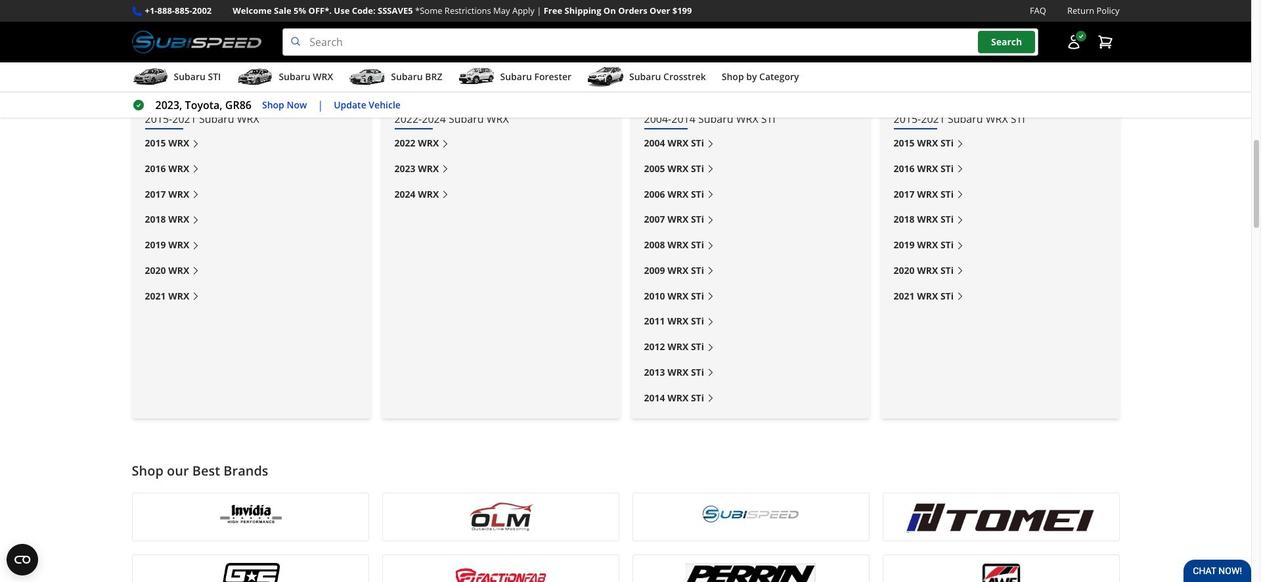 Task type: locate. For each thing, give the bounding box(es) containing it.
button image
[[1066, 34, 1082, 50]]

subispeed logo image
[[641, 501, 861, 533]]

search input field
[[283, 28, 1039, 56]]

open widget image
[[7, 544, 38, 576]]

a subaru crosstrek thumbnail image image
[[588, 67, 624, 87]]

invidia logo image
[[140, 501, 361, 533]]

tomei logo image
[[892, 501, 1112, 533]]

a subaru forester thumbnail image image
[[458, 67, 495, 87]]

olm logo image
[[391, 501, 611, 533]]

awe tuning logo image
[[892, 563, 1112, 582]]



Task type: describe. For each thing, give the bounding box(es) containing it.
2015-2021 wrx sti aftermarket parts image
[[881, 0, 1120, 99]]

wrx sti mods image
[[631, 0, 871, 99]]

2022-2024 wrx mods image
[[382, 0, 621, 99]]

2015-21 wrx mods image
[[132, 0, 371, 99]]

subispeed logo image
[[132, 28, 262, 56]]

a subaru wrx thumbnail image image
[[237, 67, 274, 87]]

perrin logo image
[[641, 563, 861, 582]]

a subaru brz thumbnail image image
[[349, 67, 386, 87]]

factionfab logo image
[[391, 563, 611, 582]]

a subaru sti thumbnail image image
[[132, 67, 169, 87]]

grimmspeed logo image
[[140, 563, 361, 582]]



Task type: vqa. For each thing, say whether or not it's contained in the screenshot.
'2022-2024 WRX mods' image
yes



